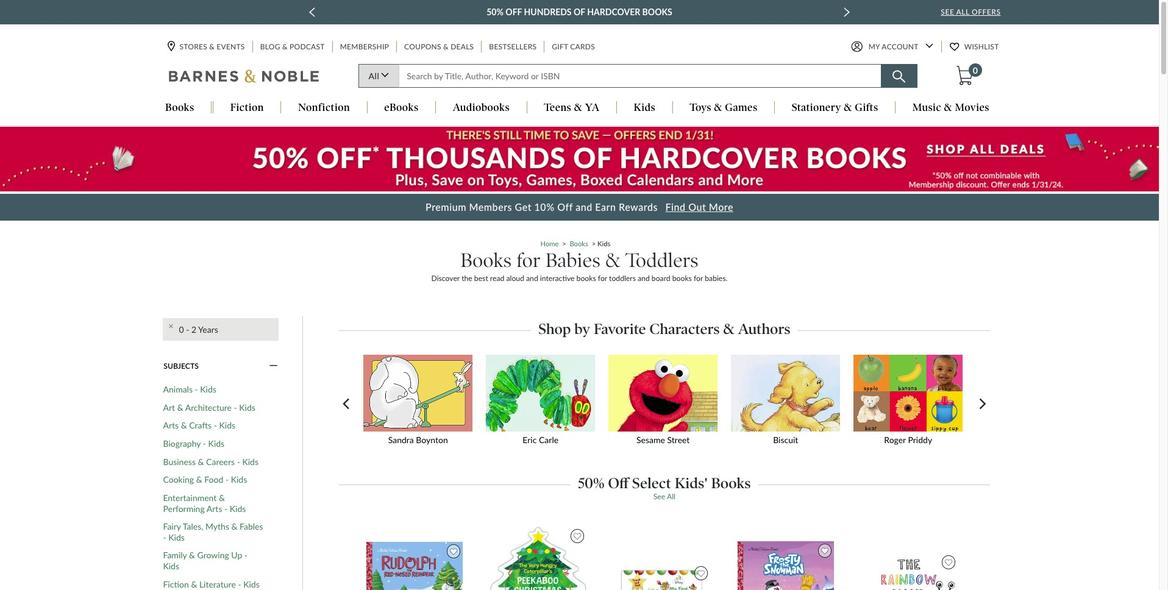 Task type: vqa. For each thing, say whether or not it's contained in the screenshot.
toys & games button
yes



Task type: describe. For each thing, give the bounding box(es) containing it.
podcast
[[290, 42, 325, 52]]

ya
[[585, 102, 600, 114]]

stores & events link
[[167, 41, 246, 53]]

boynton
[[416, 435, 448, 445]]

down arrow image
[[926, 44, 933, 48]]

kids inside "link"
[[208, 439, 225, 449]]

see inside 50% off select kids' books see all
[[654, 492, 665, 501]]

50% for select
[[578, 474, 605, 492]]

& for teens & ya
[[574, 102, 583, 114]]

cart image
[[957, 66, 973, 86]]

0 horizontal spatial and
[[526, 274, 538, 283]]

arts & crafts - kids
[[163, 420, 235, 431]]

cooking & food - kids link
[[163, 475, 247, 485]]

biography
[[163, 439, 201, 449]]

off for select
[[608, 474, 629, 492]]

my account
[[869, 42, 919, 52]]

fiction for fiction
[[230, 102, 264, 114]]

art & architecture - kids link
[[163, 402, 255, 413]]

& for business & careers - kids
[[198, 457, 204, 467]]

entertainment & performing arts - kids
[[163, 493, 246, 514]]

nonfiction
[[298, 102, 350, 114]]

entertainment
[[163, 493, 217, 503]]

- inside entertainment & performing arts - kids
[[224, 504, 228, 514]]

2 horizontal spatial for
[[694, 274, 703, 283]]

rewards
[[619, 201, 658, 213]]

animals - kids
[[163, 384, 216, 395]]

1 books from the left
[[577, 274, 596, 283]]

discover
[[431, 274, 460, 283]]

books button
[[148, 102, 211, 115]]

the very hungry caterpillar's peekaboo christmas image
[[490, 526, 587, 590]]

roger priddy link
[[850, 355, 972, 453]]

coupons & deals
[[404, 42, 474, 52]]

offers
[[972, 7, 1001, 16]]

shop by favorite characters & authors
[[539, 320, 791, 338]]

the rainbow snail image
[[861, 553, 959, 590]]

subjects
[[164, 362, 199, 371]]

kids right architecture
[[239, 402, 255, 413]]

ebooks
[[384, 102, 419, 114]]

books inside 50% off select kids' books see all
[[711, 474, 751, 492]]

eric carle's hungry caterpillar image
[[482, 355, 600, 432]]

sandra boynton
[[388, 435, 448, 445]]

gift cards
[[552, 42, 595, 52]]

- right crafts
[[214, 420, 217, 431]]

kids inside fairy tales, myths & fables - kids
[[168, 532, 185, 543]]

food
[[204, 475, 223, 485]]

off for hundreds
[[506, 7, 522, 17]]

premium members get 10% off and earn rewards find out more
[[426, 201, 734, 213]]

2
[[191, 324, 196, 335]]

find
[[666, 201, 686, 213]]

user image
[[851, 41, 863, 53]]

architecture
[[185, 402, 232, 413]]

0 for 0 - 2 years
[[179, 324, 184, 335]]

kids inside entertainment & performing arts - kids
[[230, 504, 246, 514]]

fiction & literature - kids link
[[163, 579, 260, 590]]

business
[[163, 457, 196, 467]]

babies
[[546, 249, 601, 272]]

business & careers - kids link
[[163, 457, 259, 467]]

dog called biscuit image
[[727, 355, 845, 432]]

sandra
[[388, 435, 414, 445]]

favorite
[[594, 320, 646, 338]]

fairy tales, myths & fables - kids link
[[163, 522, 264, 543]]

animals - kids link
[[163, 384, 216, 395]]

fiction button
[[214, 102, 281, 115]]

frosty the snowman (little golden book series) image
[[737, 541, 835, 590]]

50% off hundreds of hardcover books link
[[487, 5, 673, 19]]

select
[[632, 474, 671, 492]]

events
[[217, 42, 245, 52]]

& for coupons & deals
[[443, 42, 449, 52]]

games
[[725, 102, 758, 114]]

characters
[[650, 320, 720, 338]]

family & growing up - kids link
[[163, 550, 264, 572]]

careers
[[206, 457, 235, 467]]

biscuit link
[[727, 355, 850, 453]]

interactive
[[540, 274, 575, 283]]

members
[[469, 201, 512, 213]]

performing
[[163, 504, 205, 514]]

hundreds
[[524, 7, 572, 17]]

& for stationery & gifts
[[844, 102, 852, 114]]

cooking & food - kids
[[163, 475, 247, 485]]

previous slide / item image
[[309, 7, 315, 17]]

stores
[[180, 42, 207, 52]]

2 horizontal spatial and
[[638, 274, 650, 283]]

sesame
[[637, 435, 665, 445]]

& left authors
[[723, 320, 735, 338]]

wishlist link
[[950, 41, 1000, 53]]

all link
[[358, 64, 399, 88]]

0 for 0
[[973, 65, 978, 76]]

art
[[163, 402, 175, 413]]

kids inside button
[[634, 102, 656, 114]]

kids right literature
[[243, 579, 260, 590]]

stationery
[[792, 102, 841, 114]]

literature
[[199, 579, 236, 590]]

the
[[462, 274, 472, 283]]

music
[[913, 102, 942, 114]]

- inside fairy tales, myths & fables - kids
[[163, 532, 166, 543]]

movies
[[955, 102, 990, 114]]

toddlers
[[626, 249, 699, 272]]

kids right food
[[231, 475, 247, 485]]

wishlist
[[965, 42, 999, 52]]

account
[[882, 42, 919, 52]]

gift cards link
[[551, 41, 596, 53]]

kids right careers
[[242, 457, 259, 467]]

hardcover
[[587, 7, 640, 17]]

family & growing up - kids
[[163, 550, 248, 571]]

arts & crafts - kids link
[[163, 420, 235, 431]]

best
[[474, 274, 488, 283]]

eric carle link
[[482, 355, 604, 453]]

shop
[[539, 320, 571, 338]]

family
[[163, 550, 187, 561]]

books inside the books for babies & toddlers discover the best read aloud and interactive books for toddlers and board books for babies.
[[461, 249, 512, 272]]

minus image
[[269, 361, 278, 372]]

sandra boynton link
[[359, 355, 482, 453]]



Task type: locate. For each thing, give the bounding box(es) containing it.
kids
[[634, 102, 656, 114], [598, 239, 611, 247], [200, 384, 216, 395], [239, 402, 255, 413], [219, 420, 235, 431], [208, 439, 225, 449], [242, 457, 259, 467], [231, 475, 247, 485], [230, 504, 246, 514], [168, 532, 185, 543], [163, 561, 179, 571], [243, 579, 260, 590]]

0 horizontal spatial fiction
[[163, 579, 189, 590]]

search image
[[893, 70, 906, 83]]

& right stores
[[209, 42, 215, 52]]

arts down art
[[163, 420, 179, 431]]

0 down wishlist link
[[973, 65, 978, 76]]

out
[[689, 201, 706, 213]]

Search by Title, Author, Keyword or ISBN text field
[[399, 64, 882, 88]]

tales,
[[183, 522, 203, 532]]

stores & events
[[180, 42, 245, 52]]

entertainment & performing arts - kids link
[[163, 493, 264, 514]]

kids up careers
[[208, 439, 225, 449]]

books for babies & toddlers main content
[[0, 127, 1159, 590]]

0 - 2 years link
[[179, 324, 218, 335]]

kids button
[[617, 102, 673, 115]]

rudolph the red-nosed reindeer image
[[366, 542, 464, 590]]

carle
[[539, 435, 559, 445]]

& left fables
[[231, 522, 238, 532]]

50%
[[487, 7, 504, 17], [578, 474, 605, 492]]

0 - 2 years
[[179, 324, 218, 335]]

& for art & architecture - kids
[[177, 402, 183, 413]]

aloud
[[506, 274, 524, 283]]

teens & ya button
[[527, 102, 617, 115]]

kids down family
[[163, 561, 179, 571]]

0 vertical spatial off
[[506, 7, 522, 17]]

- right up
[[244, 550, 248, 561]]

all down membership link at the top
[[369, 71, 379, 81]]

0 vertical spatial 50%
[[487, 7, 504, 17]]

2 books from the left
[[673, 274, 692, 283]]

1 horizontal spatial and
[[576, 201, 593, 213]]

& for family & growing up - kids
[[189, 550, 195, 561]]

premium
[[426, 201, 467, 213]]

books right board
[[673, 274, 692, 283]]

& up cooking & food - kids
[[198, 457, 204, 467]]

see left offers
[[941, 7, 955, 16]]

& for arts & crafts - kids
[[181, 420, 187, 431]]

1 vertical spatial 0
[[179, 324, 184, 335]]

stationery & gifts
[[792, 102, 879, 114]]

sandra boynton image
[[359, 355, 477, 432]]

0 vertical spatial see
[[941, 7, 955, 16]]

2 vertical spatial all
[[667, 492, 676, 501]]

logo image
[[169, 69, 320, 86]]

1 horizontal spatial books
[[673, 274, 692, 283]]

of
[[574, 7, 585, 17]]

audiobooks button
[[436, 102, 527, 115]]

50% inside 50% off select kids' books see all
[[578, 474, 605, 492]]

0 horizontal spatial all
[[369, 71, 379, 81]]

0 horizontal spatial arts
[[163, 420, 179, 431]]

2 horizontal spatial off
[[608, 474, 629, 492]]

1 horizontal spatial all
[[667, 492, 676, 501]]

fairy tales, myths & fables - kids
[[163, 522, 263, 543]]

- left the 2
[[186, 324, 189, 335]]

crafts
[[189, 420, 212, 431]]

& inside the family & growing up - kids
[[189, 550, 195, 561]]

& right family
[[189, 550, 195, 561]]

& right music
[[944, 102, 953, 114]]

off left select
[[608, 474, 629, 492]]

roger
[[884, 435, 906, 445]]

& left gifts at the right top of page
[[844, 102, 852, 114]]

eric carle
[[523, 435, 559, 445]]

0 button
[[956, 63, 982, 86]]

off left "hundreds"
[[506, 7, 522, 17]]

2 horizontal spatial all
[[957, 7, 970, 16]]

& inside fairy tales, myths & fables - kids
[[231, 522, 238, 532]]

blog & podcast
[[260, 42, 325, 52]]

more
[[709, 201, 734, 213]]

& for cooking & food - kids
[[196, 475, 202, 485]]

0 horizontal spatial books
[[577, 274, 596, 283]]

toddlers
[[609, 274, 636, 283]]

arts
[[163, 420, 179, 431], [207, 504, 222, 514]]

gifts
[[855, 102, 879, 114]]

teens
[[544, 102, 572, 114]]

& inside the books for babies & toddlers discover the best read aloud and interactive books for toddlers and board books for babies.
[[606, 249, 621, 272]]

10%
[[535, 201, 555, 213]]

& down food
[[219, 493, 225, 503]]

0 right close modal "image"
[[179, 324, 184, 335]]

street
[[667, 435, 690, 445]]

50% off thousans of hardcover books, plus, save on toys, games, boxed calendars and more image
[[0, 127, 1159, 192]]

off inside 50% off hundreds of hardcover books link
[[506, 7, 522, 17]]

books for babies & toddlers discover the best read aloud and interactive books for toddlers and board books for babies.
[[431, 249, 728, 283]]

50% up 'bestsellers' link
[[487, 7, 504, 17]]

0 inside "link"
[[179, 324, 184, 335]]

0 horizontal spatial 0
[[179, 324, 184, 335]]

kids'
[[675, 474, 708, 492]]

& right art
[[177, 402, 183, 413]]

blog
[[260, 42, 280, 52]]

fiction down logo
[[230, 102, 264, 114]]

0 horizontal spatial for
[[517, 249, 541, 272]]

home link
[[541, 239, 559, 247]]

see all offers link
[[941, 7, 1001, 16]]

0 vertical spatial 0
[[973, 65, 978, 76]]

1 horizontal spatial fiction
[[230, 102, 264, 114]]

ebooks button
[[367, 102, 436, 115]]

toys & games
[[690, 102, 758, 114]]

& right 'blog'
[[282, 42, 288, 52]]

kids down search by title, author, keyword or isbn text field
[[634, 102, 656, 114]]

fiction inside button
[[230, 102, 264, 114]]

0
[[973, 65, 978, 76], [179, 324, 184, 335]]

0 vertical spatial fiction
[[230, 102, 264, 114]]

1 horizontal spatial arts
[[207, 504, 222, 514]]

- right animals
[[195, 384, 198, 395]]

- right food
[[226, 475, 229, 485]]

my first christmas (disney baby) image
[[614, 564, 711, 590]]

1 vertical spatial see
[[654, 492, 665, 501]]

authors
[[738, 320, 791, 338]]

- down fairy
[[163, 532, 166, 543]]

fairy
[[163, 522, 181, 532]]

- inside the family & growing up - kids
[[244, 550, 248, 561]]

1 vertical spatial 50%
[[578, 474, 605, 492]]

None field
[[399, 64, 882, 88]]

fiction for fiction & literature - kids
[[163, 579, 189, 590]]

cards
[[570, 42, 595, 52]]

- inside "link"
[[203, 439, 206, 449]]

membership link
[[339, 41, 390, 53]]

0 horizontal spatial off
[[506, 7, 522, 17]]

1 vertical spatial all
[[369, 71, 379, 81]]

home
[[541, 239, 559, 247]]

close modal image
[[169, 324, 173, 335]]

& for music & movies
[[944, 102, 953, 114]]

& for toys & games
[[714, 102, 723, 114]]

music & movies
[[913, 102, 990, 114]]

sesame street grover image
[[604, 355, 722, 432]]

& left literature
[[191, 579, 197, 590]]

& left crafts
[[181, 420, 187, 431]]

kids up fables
[[230, 504, 246, 514]]

fables
[[240, 522, 263, 532]]

1 horizontal spatial 50%
[[578, 474, 605, 492]]

get
[[515, 201, 532, 213]]

all down select
[[667, 492, 676, 501]]

all left offers
[[957, 7, 970, 16]]

read
[[490, 274, 505, 283]]

subjects button
[[163, 361, 279, 372]]

& for entertainment & performing arts - kids
[[219, 493, 225, 503]]

bestsellers
[[489, 42, 537, 52]]

sesame street
[[637, 435, 690, 445]]

& left food
[[196, 475, 202, 485]]

0 horizontal spatial see
[[654, 492, 665, 501]]

see all link
[[654, 492, 676, 501]]

see down select
[[654, 492, 665, 501]]

0 vertical spatial arts
[[163, 420, 179, 431]]

1 horizontal spatial for
[[598, 274, 607, 283]]

books link
[[570, 239, 588, 247]]

1 vertical spatial arts
[[207, 504, 222, 514]]

off right 10%
[[558, 201, 573, 213]]

books down the babies
[[577, 274, 596, 283]]

kids down fairy
[[168, 532, 185, 543]]

and left earn
[[576, 201, 593, 213]]

& up "toddlers"
[[606, 249, 621, 272]]

roger priddy images image
[[850, 355, 967, 432]]

1 horizontal spatial 0
[[973, 65, 978, 76]]

kids inside the family & growing up - kids
[[163, 561, 179, 571]]

2 vertical spatial off
[[608, 474, 629, 492]]

& for stores & events
[[209, 42, 215, 52]]

& for blog & podcast
[[282, 42, 288, 52]]

and right aloud
[[526, 274, 538, 283]]

& left ya
[[574, 102, 583, 114]]

all inside 50% off select kids' books see all
[[667, 492, 676, 501]]

1 horizontal spatial off
[[558, 201, 573, 213]]

0 horizontal spatial 50%
[[487, 7, 504, 17]]

bestsellers link
[[488, 41, 538, 53]]

deals
[[451, 42, 474, 52]]

stationery & gifts button
[[775, 102, 895, 115]]

fiction & literature - kids
[[163, 579, 260, 590]]

& for fiction & literature - kids
[[191, 579, 197, 590]]

for up aloud
[[517, 249, 541, 272]]

see all offers
[[941, 7, 1001, 16]]

see
[[941, 7, 955, 16], [654, 492, 665, 501]]

1 vertical spatial off
[[558, 201, 573, 213]]

fiction inside books for babies & toddlers main content
[[163, 579, 189, 590]]

- right literature
[[238, 579, 241, 590]]

- down crafts
[[203, 439, 206, 449]]

sesame street link
[[604, 355, 727, 453]]

& left deals
[[443, 42, 449, 52]]

roger priddy
[[884, 435, 933, 445]]

off inside 50% off select kids' books see all
[[608, 474, 629, 492]]

gift
[[552, 42, 568, 52]]

cooking
[[163, 475, 194, 485]]

priddy
[[908, 435, 933, 445]]

fiction down family
[[163, 579, 189, 590]]

by
[[575, 320, 591, 338]]

teens & ya
[[544, 102, 600, 114]]

arts inside entertainment & performing arts - kids
[[207, 504, 222, 514]]

arts up "myths"
[[207, 504, 222, 514]]

& inside entertainment & performing arts - kids
[[219, 493, 225, 503]]

fiction
[[230, 102, 264, 114], [163, 579, 189, 590]]

for left "babies."
[[694, 274, 703, 283]]

business & careers - kids
[[163, 457, 259, 467]]

- inside "link"
[[186, 324, 189, 335]]

kids right books link on the top
[[598, 239, 611, 247]]

books
[[643, 7, 673, 17], [165, 102, 194, 114], [570, 239, 588, 247], [461, 249, 512, 272], [711, 474, 751, 492]]

- right careers
[[237, 457, 240, 467]]

kids up architecture
[[200, 384, 216, 395]]

50% left select
[[578, 474, 605, 492]]

0 vertical spatial all
[[957, 7, 970, 16]]

kids down art & architecture - kids link at the bottom left of the page
[[219, 420, 235, 431]]

coupons & deals link
[[403, 41, 475, 53]]

- right architecture
[[234, 402, 237, 413]]

0 inside popup button
[[973, 65, 978, 76]]

and left board
[[638, 274, 650, 283]]

eric
[[523, 435, 537, 445]]

for left "toddlers"
[[598, 274, 607, 283]]

50% for hundreds
[[487, 7, 504, 17]]

books inside button
[[165, 102, 194, 114]]

1 horizontal spatial see
[[941, 7, 955, 16]]

1 vertical spatial fiction
[[163, 579, 189, 590]]

50% off select kids' books see all
[[578, 474, 751, 501]]

board
[[652, 274, 671, 283]]

music & movies button
[[896, 102, 1007, 115]]

& right toys
[[714, 102, 723, 114]]

next slide / item image
[[844, 7, 850, 17]]

- up "myths"
[[224, 504, 228, 514]]



